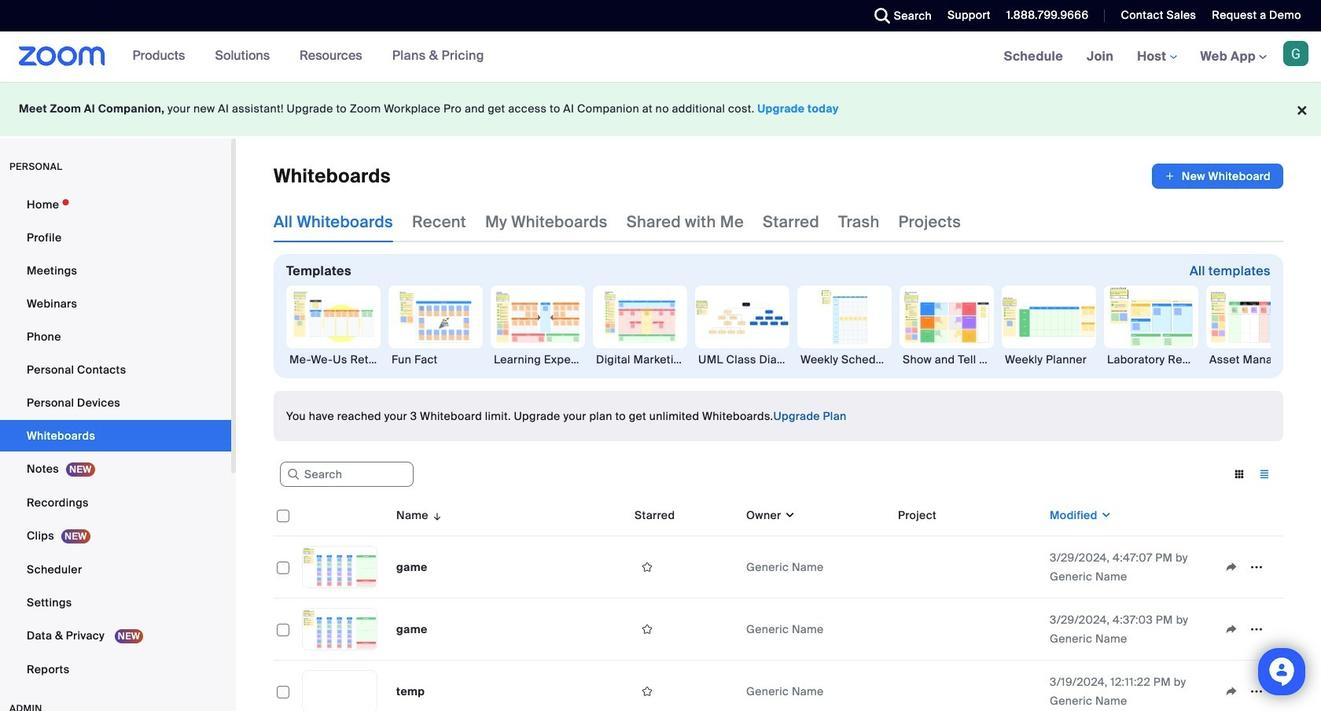 Task type: vqa. For each thing, say whether or not it's contained in the screenshot.
'UML Class Diagram' element
yes



Task type: locate. For each thing, give the bounding box(es) containing it.
me-we-us retrospective element
[[286, 352, 381, 367]]

1 thumbnail of game image from the top
[[303, 547, 377, 588]]

1 vertical spatial thumbnail of game image
[[303, 609, 377, 650]]

1 more options for game image from the top
[[1244, 560, 1269, 574]]

3 cell from the top
[[892, 661, 1044, 711]]

1 vertical spatial share image
[[1219, 622, 1244, 636]]

thumbnail of game image for 2nd cell
[[303, 609, 377, 650]]

learning experience canvas element
[[491, 352, 585, 367]]

2 share image from the top
[[1219, 622, 1244, 636]]

digital marketing canvas element
[[593, 352, 687, 367]]

1 share image from the top
[[1219, 560, 1244, 574]]

share image for 1st cell
[[1219, 560, 1244, 574]]

banner
[[0, 31, 1321, 83]]

thumbnail of game image
[[303, 547, 377, 588], [303, 609, 377, 650]]

share image
[[1219, 684, 1244, 698]]

0 vertical spatial thumbnail of game image
[[303, 547, 377, 588]]

zoom logo image
[[19, 46, 105, 66]]

1 game element from the top
[[396, 560, 428, 574]]

share image
[[1219, 560, 1244, 574], [1219, 622, 1244, 636]]

2 thumbnail of game image from the top
[[303, 609, 377, 650]]

product information navigation
[[121, 31, 496, 82]]

cell
[[892, 536, 1044, 599], [892, 599, 1044, 661], [892, 661, 1044, 711]]

game element
[[396, 560, 428, 574], [396, 622, 428, 636]]

footer
[[0, 82, 1321, 136]]

profile picture image
[[1284, 41, 1309, 66]]

laboratory report element
[[1104, 352, 1199, 367]]

list mode, selected image
[[1252, 467, 1277, 481]]

1 vertical spatial more options for game image
[[1244, 622, 1269, 636]]

more options for game image for 1st cell share icon
[[1244, 560, 1269, 574]]

arrow down image
[[429, 506, 443, 525]]

game element for thumbnail of game associated with 2nd cell
[[396, 622, 428, 636]]

2 more options for game image from the top
[[1244, 622, 1269, 636]]

1 vertical spatial game element
[[396, 622, 428, 636]]

show and tell with a twist element
[[900, 352, 994, 367]]

0 vertical spatial game element
[[396, 560, 428, 574]]

2 game element from the top
[[396, 622, 428, 636]]

application
[[1152, 164, 1284, 189], [274, 495, 1284, 711], [635, 555, 734, 579], [1219, 555, 1277, 579], [635, 617, 734, 641], [1219, 617, 1277, 641], [635, 680, 734, 703], [1219, 680, 1277, 703]]

grid mode, not selected image
[[1227, 467, 1252, 481]]

more options for game image
[[1244, 560, 1269, 574], [1244, 622, 1269, 636]]

0 vertical spatial more options for game image
[[1244, 560, 1269, 574]]

1 cell from the top
[[892, 536, 1044, 599]]

more options for game image for share icon related to 2nd cell
[[1244, 622, 1269, 636]]

0 vertical spatial share image
[[1219, 560, 1244, 574]]



Task type: describe. For each thing, give the bounding box(es) containing it.
weekly planner element
[[1002, 352, 1096, 367]]

Search text field
[[280, 462, 414, 487]]

fun fact element
[[389, 352, 483, 367]]

thumbnail of temp image
[[303, 671, 377, 711]]

asset management element
[[1207, 352, 1301, 367]]

more options for temp image
[[1244, 684, 1269, 698]]

thumbnail of game image for 1st cell
[[303, 547, 377, 588]]

meetings navigation
[[992, 31, 1321, 83]]

uml class diagram element
[[695, 352, 790, 367]]

personal menu menu
[[0, 189, 231, 687]]

tabs of all whiteboard page tab list
[[274, 201, 961, 242]]

add image
[[1165, 168, 1176, 184]]

weekly schedule element
[[798, 352, 892, 367]]

share image for 2nd cell
[[1219, 622, 1244, 636]]

game element for thumbnail of game corresponding to 1st cell
[[396, 560, 428, 574]]

2 cell from the top
[[892, 599, 1044, 661]]

temp element
[[396, 684, 425, 698]]

down image
[[1098, 507, 1112, 523]]



